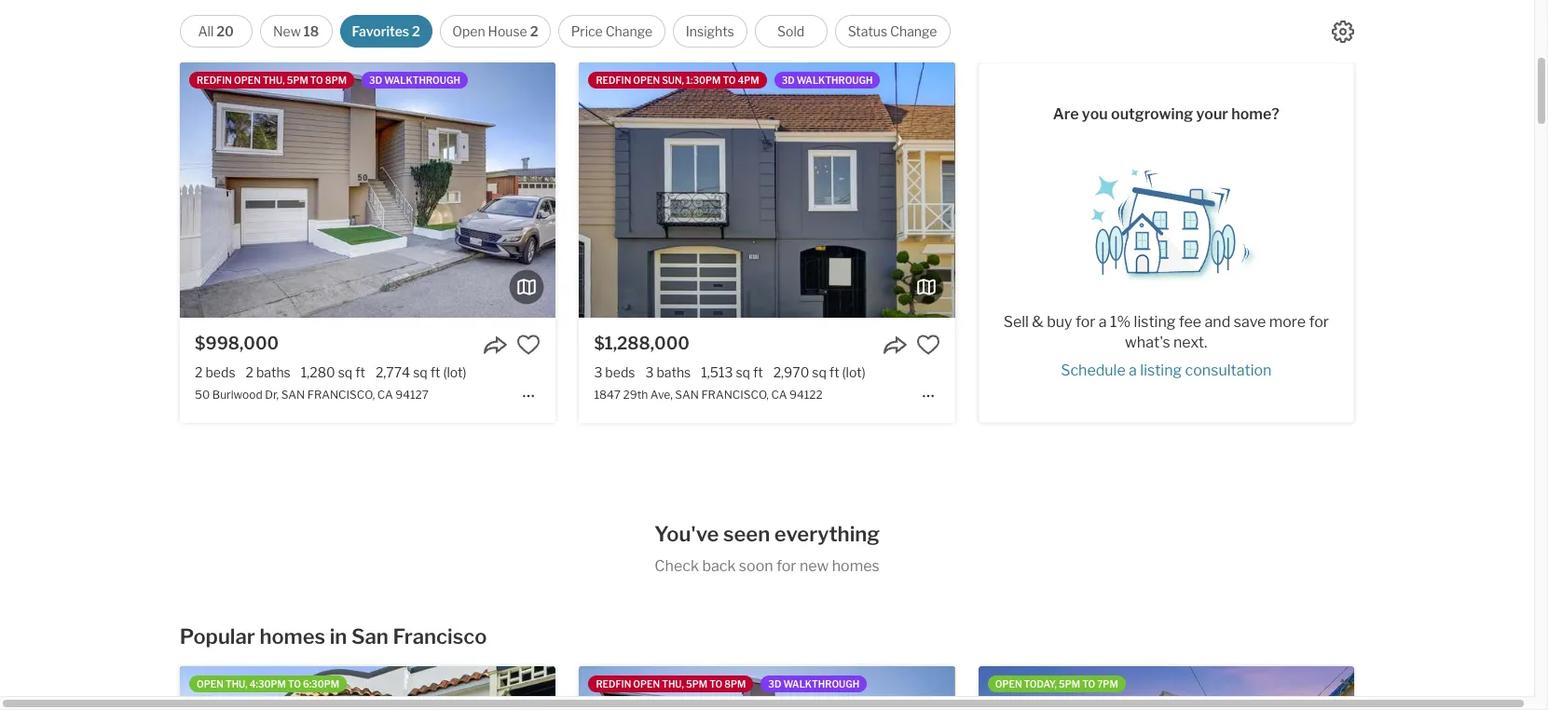 Task type: vqa. For each thing, say whether or not it's contained in the screenshot.
2 baths
yes



Task type: locate. For each thing, give the bounding box(es) containing it.
0 horizontal spatial 3
[[594, 365, 603, 380]]

change right status
[[891, 23, 938, 39]]

favorite button checkbox for $1,288,000
[[916, 333, 940, 357]]

3 ft from the left
[[753, 365, 763, 380]]

redfin for $998,000
[[197, 75, 232, 86]]

0 vertical spatial 8pm
[[325, 75, 347, 86]]

ft for 1,280 sq ft
[[355, 365, 365, 380]]

2 beds from the left
[[605, 365, 635, 380]]

schedule
[[1061, 362, 1126, 380]]

(lot) right 2,970
[[842, 365, 866, 380]]

2,970 sq ft (lot)
[[774, 365, 866, 380]]

redfin
[[197, 75, 232, 86], [596, 75, 631, 86], [596, 679, 631, 690]]

(lot) for $1,288,000
[[842, 365, 866, 380]]

3 photo of 1259 41st ave, san francisco, ca 94122 image from the left
[[1354, 667, 1549, 710]]

3 beds
[[594, 365, 635, 380]]

18
[[304, 23, 319, 39]]

1:30pm
[[686, 75, 721, 86]]

1,280
[[301, 365, 335, 380]]

soon
[[739, 558, 773, 576]]

1 3 from the left
[[594, 365, 603, 380]]

favorite button image
[[517, 333, 541, 357]]

ft left 2,970
[[753, 365, 763, 380]]

2 photo of 1847 29th ave, san francisco, ca 94122 image from the left
[[579, 62, 955, 318]]

4 ft from the left
[[830, 365, 840, 380]]

0 horizontal spatial beds
[[206, 365, 235, 380]]

1 vertical spatial redfin open thu, 5pm to 8pm
[[596, 679, 746, 690]]

redfin open thu, 5pm to 8pm
[[197, 75, 347, 86], [596, 679, 746, 690]]

2 francisco, from the left
[[702, 388, 769, 402]]

baths up dr,
[[256, 365, 291, 380]]

ft left 2,774
[[355, 365, 365, 380]]

homes right new
[[832, 558, 880, 576]]

option group containing all
[[180, 15, 951, 48]]

3 for 3 baths
[[646, 365, 654, 380]]

redfin open sun, 1:30pm to 4pm
[[596, 75, 760, 86]]

0 horizontal spatial a
[[1099, 313, 1107, 331]]

ft right 2,774
[[430, 365, 441, 380]]

2 (lot) from the left
[[842, 365, 866, 380]]

1 horizontal spatial 3
[[646, 365, 654, 380]]

3
[[594, 365, 603, 380], [646, 365, 654, 380]]

option group
[[180, 15, 951, 48]]

1 beds from the left
[[206, 365, 235, 380]]

2 horizontal spatial for
[[1309, 313, 1329, 331]]

1,513 sq ft
[[701, 365, 763, 380]]

francisco, down 1,513 sq ft
[[702, 388, 769, 402]]

baths
[[256, 365, 291, 380], [657, 365, 691, 380]]

2 favorite button checkbox from the left
[[916, 333, 940, 357]]

2 san from the left
[[675, 388, 699, 402]]

san for $1,288,000
[[675, 388, 699, 402]]

$1,288,000
[[594, 334, 690, 353]]

ft right 2,970
[[830, 365, 840, 380]]

walkthrough
[[384, 75, 460, 86], [797, 75, 873, 86], [784, 679, 860, 690]]

(lot) right 2,774
[[443, 365, 467, 380]]

0 vertical spatial listing
[[1134, 313, 1176, 331]]

1 photo of 1847 29th ave, san francisco, ca 94122 image from the left
[[204, 62, 579, 318]]

francisco, down 1,280 sq ft
[[307, 388, 375, 402]]

change right price
[[606, 23, 653, 39]]

sq up 94122
[[812, 365, 827, 380]]

what's
[[1125, 334, 1171, 352]]

1 horizontal spatial for
[[1076, 313, 1096, 331]]

for for homes
[[777, 558, 797, 576]]

beds
[[206, 365, 235, 380], [605, 365, 635, 380]]

0 horizontal spatial ca
[[377, 388, 393, 402]]

8pm
[[325, 75, 347, 86], [725, 679, 746, 690]]

2 right favorites
[[412, 23, 420, 39]]

2
[[412, 23, 420, 39], [530, 23, 538, 39], [195, 365, 203, 380], [246, 365, 254, 380]]

2 up the burlwood
[[246, 365, 254, 380]]

3 sq from the left
[[736, 365, 751, 380]]

1 change from the left
[[606, 23, 653, 39]]

beds for $1,288,000
[[605, 365, 635, 380]]

listing inside sell & buy for a 1% listing fee and save more for what's next.
[[1134, 313, 1176, 331]]

Status Change radio
[[835, 15, 951, 48]]

29th
[[623, 388, 648, 402]]

1 horizontal spatial francisco,
[[702, 388, 769, 402]]

san right ave,
[[675, 388, 699, 402]]

francisco, for $1,288,000
[[702, 388, 769, 402]]

0 horizontal spatial change
[[606, 23, 653, 39]]

buy
[[1047, 313, 1073, 331]]

5pm
[[287, 75, 308, 86], [686, 679, 708, 690], [1059, 679, 1081, 690]]

1 horizontal spatial ca
[[772, 388, 787, 402]]

1 horizontal spatial change
[[891, 23, 938, 39]]

2 ft from the left
[[430, 365, 441, 380]]

schedule a listing consultation
[[1061, 362, 1272, 380]]

0 horizontal spatial redfin open thu, 5pm to 8pm
[[197, 75, 347, 86]]

ft for 1,513 sq ft
[[753, 365, 763, 380]]

fee
[[1179, 313, 1202, 331]]

3d for $1,288,000
[[782, 75, 795, 86]]

1 san from the left
[[281, 388, 305, 402]]

beds up 1847
[[605, 365, 635, 380]]

4pm
[[738, 75, 760, 86]]

0 horizontal spatial 8pm
[[325, 75, 347, 86]]

(lot)
[[443, 365, 467, 380], [842, 365, 866, 380]]

homes left in
[[260, 625, 326, 649]]

2 right house
[[530, 23, 538, 39]]

popular homes in san francisco
[[180, 625, 487, 649]]

a
[[1099, 313, 1107, 331], [1129, 362, 1137, 380]]

favorites
[[352, 23, 409, 39]]

4 sq from the left
[[812, 365, 827, 380]]

for for 1%
[[1076, 313, 1096, 331]]

sq up 94127
[[413, 365, 428, 380]]

san right dr,
[[281, 388, 305, 402]]

favorite button checkbox
[[517, 333, 541, 357], [916, 333, 940, 357]]

1 horizontal spatial favorite button checkbox
[[916, 333, 940, 357]]

20
[[216, 23, 234, 39]]

0 horizontal spatial francisco,
[[307, 388, 375, 402]]

3 for 3 beds
[[594, 365, 603, 380]]

change for price change
[[606, 23, 653, 39]]

$998,000
[[195, 334, 279, 353]]

for right buy
[[1076, 313, 1096, 331]]

walkthrough for $998,000
[[384, 75, 460, 86]]

50
[[195, 388, 210, 402]]

sq right 1,513
[[736, 365, 751, 380]]

2 beds
[[195, 365, 235, 380]]

photo of 1847 29th ave, san francisco, ca 94122 image
[[204, 62, 579, 318], [579, 62, 955, 318], [955, 62, 1331, 318]]

1 horizontal spatial san
[[675, 388, 699, 402]]

francisco, for $998,000
[[307, 388, 375, 402]]

for
[[1076, 313, 1096, 331], [1309, 313, 1329, 331], [777, 558, 797, 576]]

1 horizontal spatial beds
[[605, 365, 635, 380]]

1,280 sq ft
[[301, 365, 365, 380]]

Sold radio
[[755, 15, 828, 48]]

0 vertical spatial redfin open thu, 5pm to 8pm
[[197, 75, 347, 86]]

1 (lot) from the left
[[443, 365, 467, 380]]

a down 'what's'
[[1129, 362, 1137, 380]]

baths for $1,288,000
[[657, 365, 691, 380]]

price change
[[571, 23, 653, 39]]

0 horizontal spatial homes
[[260, 625, 326, 649]]

sell & buy for a 1% listing fee and save more for what's next.
[[1004, 313, 1329, 352]]

2 ca from the left
[[772, 388, 787, 402]]

you
[[1082, 106, 1108, 123]]

1 vertical spatial 8pm
[[725, 679, 746, 690]]

1 vertical spatial homes
[[260, 625, 326, 649]]

favorite button checkbox for $998,000
[[517, 333, 541, 357]]

ca for $998,000
[[377, 388, 393, 402]]

0 horizontal spatial (lot)
[[443, 365, 467, 380]]

sq right 1,280
[[338, 365, 353, 380]]

1 ft from the left
[[355, 365, 365, 380]]

2 horizontal spatial thu,
[[662, 679, 684, 690]]

50 burlwood dr, san francisco, ca 94127
[[195, 388, 429, 402]]

ft
[[355, 365, 365, 380], [430, 365, 441, 380], [753, 365, 763, 380], [830, 365, 840, 380]]

home?
[[1232, 106, 1280, 123]]

your
[[1197, 106, 1229, 123]]

ca down 2,774
[[377, 388, 393, 402]]

3 photo of 1847 29th ave, san francisco, ca 94122 image from the left
[[955, 62, 1331, 318]]

0 vertical spatial a
[[1099, 313, 1107, 331]]

1 horizontal spatial (lot)
[[842, 365, 866, 380]]

are you outgrowing your home?
[[1053, 106, 1280, 123]]

3d
[[369, 75, 382, 86], [782, 75, 795, 86], [769, 679, 782, 690]]

0 horizontal spatial san
[[281, 388, 305, 402]]

1 francisco, from the left
[[307, 388, 375, 402]]

dr,
[[265, 388, 279, 402]]

in
[[330, 625, 347, 649]]

Price Change radio
[[558, 15, 666, 48]]

2 baths
[[246, 365, 291, 380]]

back
[[702, 558, 736, 576]]

1 favorite button checkbox from the left
[[517, 333, 541, 357]]

2,774 sq ft (lot)
[[376, 365, 467, 380]]

open
[[234, 75, 261, 86], [633, 75, 660, 86], [197, 679, 224, 690], [633, 679, 660, 690], [996, 679, 1022, 690]]

1 ca from the left
[[377, 388, 393, 402]]

&
[[1032, 313, 1044, 331]]

sq
[[338, 365, 353, 380], [413, 365, 428, 380], [736, 365, 751, 380], [812, 365, 827, 380]]

popular
[[180, 625, 255, 649]]

3 up ave,
[[646, 365, 654, 380]]

0 horizontal spatial favorite button checkbox
[[517, 333, 541, 357]]

beds up the burlwood
[[206, 365, 235, 380]]

baths up ave,
[[657, 365, 691, 380]]

6:30pm
[[303, 679, 339, 690]]

New radio
[[260, 15, 332, 48]]

price
[[571, 23, 603, 39]]

ca down 2,970
[[772, 388, 787, 402]]

0 horizontal spatial for
[[777, 558, 797, 576]]

photo of 1259 41st ave, san francisco, ca 94122 image
[[603, 667, 979, 710], [979, 667, 1355, 710], [1354, 667, 1549, 710]]

2 baths from the left
[[657, 365, 691, 380]]

new
[[800, 558, 829, 576]]

1 horizontal spatial a
[[1129, 362, 1137, 380]]

1 baths from the left
[[256, 365, 291, 380]]

open thu, 4:30pm to 6:30pm
[[197, 679, 339, 690]]

listing up 'what's'
[[1134, 313, 1176, 331]]

3d walkthrough for $1,288,000
[[782, 75, 873, 86]]

2 sq from the left
[[413, 365, 428, 380]]

1 sq from the left
[[338, 365, 353, 380]]

listing down 'what's'
[[1141, 362, 1182, 380]]

photo of 577 vienna st, san francisco, ca 94112 image
[[0, 667, 180, 710], [180, 667, 556, 710], [556, 667, 932, 710]]

2 change from the left
[[891, 23, 938, 39]]

san
[[281, 388, 305, 402], [675, 388, 699, 402]]

1 horizontal spatial baths
[[657, 365, 691, 380]]

photo of 50 burlwood dr, san francisco, ca 94127 image
[[0, 62, 180, 318], [180, 62, 556, 318], [556, 62, 932, 318], [204, 667, 579, 710], [579, 667, 955, 710], [955, 667, 1331, 710]]

a left 1%
[[1099, 313, 1107, 331]]

new 18
[[273, 23, 319, 39]]

for right more at the right of the page
[[1309, 313, 1329, 331]]

sq for 2,970
[[812, 365, 827, 380]]

listing
[[1134, 313, 1176, 331], [1141, 362, 1182, 380]]

for left new
[[777, 558, 797, 576]]

0 horizontal spatial baths
[[256, 365, 291, 380]]

0 vertical spatial homes
[[832, 558, 880, 576]]

1 vertical spatial a
[[1129, 362, 1137, 380]]

consultation
[[1186, 362, 1272, 380]]

3 up 1847
[[594, 365, 603, 380]]

homes
[[832, 558, 880, 576], [260, 625, 326, 649]]

ca
[[377, 388, 393, 402], [772, 388, 787, 402]]

favorite button image
[[916, 333, 940, 357]]

2 3 from the left
[[646, 365, 654, 380]]



Task type: describe. For each thing, give the bounding box(es) containing it.
house
[[488, 23, 527, 39]]

0 horizontal spatial thu,
[[226, 679, 248, 690]]

2 inside open house radio
[[530, 23, 538, 39]]

1847
[[594, 388, 621, 402]]

an image of a house image
[[1073, 155, 1260, 282]]

new
[[273, 23, 301, 39]]

and
[[1205, 313, 1231, 331]]

are
[[1053, 106, 1079, 123]]

94122
[[790, 388, 823, 402]]

all 20
[[198, 23, 234, 39]]

2 up 50
[[195, 365, 203, 380]]

Insights radio
[[673, 15, 747, 48]]

sq for 1,280
[[338, 365, 353, 380]]

1%
[[1110, 313, 1131, 331]]

ft for 2,774 sq ft (lot)
[[430, 365, 441, 380]]

1 horizontal spatial thu,
[[263, 75, 285, 86]]

insights
[[686, 23, 734, 39]]

1 photo of 1259 41st ave, san francisco, ca 94122 image from the left
[[603, 667, 979, 710]]

1 horizontal spatial redfin open thu, 5pm to 8pm
[[596, 679, 746, 690]]

you've
[[654, 522, 719, 547]]

status change
[[848, 23, 938, 39]]

1 horizontal spatial 8pm
[[725, 679, 746, 690]]

ft for 2,970 sq ft (lot)
[[830, 365, 840, 380]]

everything
[[775, 522, 880, 547]]

1847 29th ave, san francisco, ca 94122
[[594, 388, 823, 402]]

3d walkthrough for $998,000
[[369, 75, 460, 86]]

1 horizontal spatial homes
[[832, 558, 880, 576]]

3 photo of 577 vienna st, san francisco, ca 94112 image from the left
[[556, 667, 932, 710]]

check
[[655, 558, 699, 576]]

2,970
[[774, 365, 810, 380]]

All radio
[[180, 15, 252, 48]]

sun,
[[662, 75, 684, 86]]

2 inside favorites radio
[[412, 23, 420, 39]]

2,774
[[376, 365, 410, 380]]

francisco
[[393, 625, 487, 649]]

sq for 1,513
[[736, 365, 751, 380]]

more
[[1270, 313, 1306, 331]]

2 photo of 577 vienna st, san francisco, ca 94112 image from the left
[[180, 667, 556, 710]]

san for $998,000
[[281, 388, 305, 402]]

7pm
[[1098, 679, 1119, 690]]

next.
[[1174, 334, 1208, 352]]

save
[[1234, 313, 1266, 331]]

1 horizontal spatial 5pm
[[686, 679, 708, 690]]

ave,
[[651, 388, 673, 402]]

2 photo of 1259 41st ave, san francisco, ca 94122 image from the left
[[979, 667, 1355, 710]]

(lot) for $998,000
[[443, 365, 467, 380]]

change for status change
[[891, 23, 938, 39]]

1 vertical spatial listing
[[1141, 362, 1182, 380]]

you've seen everything
[[654, 522, 880, 547]]

redfin for $1,288,000
[[596, 75, 631, 86]]

ca for $1,288,000
[[772, 388, 787, 402]]

open
[[452, 23, 485, 39]]

walkthrough for $1,288,000
[[797, 75, 873, 86]]

2 horizontal spatial 5pm
[[1059, 679, 1081, 690]]

Favorites radio
[[340, 15, 433, 48]]

a inside sell & buy for a 1% listing fee and save more for what's next.
[[1099, 313, 1107, 331]]

all
[[198, 23, 214, 39]]

beds for $998,000
[[206, 365, 235, 380]]

Open House radio
[[440, 15, 551, 48]]

favorites 2
[[352, 23, 420, 39]]

3 baths
[[646, 365, 691, 380]]

seen
[[723, 522, 770, 547]]

3d for $998,000
[[369, 75, 382, 86]]

today,
[[1024, 679, 1057, 690]]

sell
[[1004, 313, 1029, 331]]

burlwood
[[212, 388, 263, 402]]

sold
[[778, 23, 805, 39]]

0 horizontal spatial 5pm
[[287, 75, 308, 86]]

open house 2
[[452, 23, 538, 39]]

4:30pm
[[250, 679, 286, 690]]

check back soon for new homes
[[655, 558, 880, 576]]

open today, 5pm to 7pm
[[996, 679, 1119, 690]]

sq for 2,774
[[413, 365, 428, 380]]

status
[[848, 23, 888, 39]]

baths for $998,000
[[256, 365, 291, 380]]

san
[[351, 625, 389, 649]]

94127
[[396, 388, 429, 402]]

outgrowing
[[1111, 106, 1194, 123]]

1 photo of 577 vienna st, san francisco, ca 94112 image from the left
[[0, 667, 180, 710]]

1,513
[[701, 365, 733, 380]]



